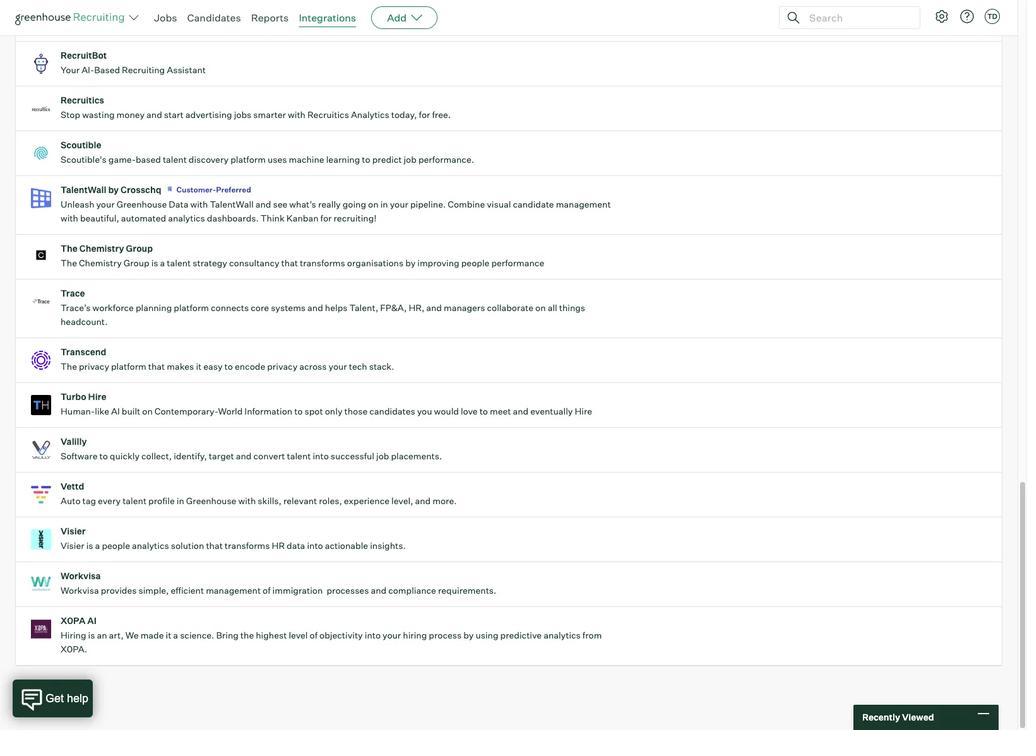 Task type: locate. For each thing, give the bounding box(es) containing it.
0 horizontal spatial for
[[320, 213, 332, 224]]

talent right based
[[163, 154, 187, 165]]

level
[[289, 630, 308, 641]]

the
[[61, 243, 78, 254], [61, 258, 77, 268], [61, 361, 77, 372]]

ai inside turbo hire human-like ai built on contemporary-world information to spot only those candidates you would love to meet and eventually hire
[[111, 406, 120, 417]]

transforming
[[268, 20, 321, 30]]

jobs link
[[154, 11, 177, 24]]

ai right x0pa
[[87, 616, 97, 626]]

skills,
[[258, 496, 281, 506]]

1 vertical spatial job
[[376, 451, 389, 462]]

td button
[[982, 6, 1003, 27]]

by left using
[[464, 630, 474, 641]]

0 vertical spatial it
[[196, 361, 202, 372]]

platform right planning
[[174, 303, 209, 313]]

analytics left "solution" at left bottom
[[132, 541, 169, 551]]

it inside x0pa ai hiring is an art, we made it a science. bring the highest level of objectivity into your hiring process by using predictive analytics from x0pa.
[[166, 630, 171, 641]]

and right systems
[[308, 303, 323, 313]]

0 horizontal spatial that
[[148, 361, 165, 372]]

0 vertical spatial for
[[419, 109, 430, 120]]

1 horizontal spatial in
[[380, 199, 388, 210]]

processes,
[[221, 20, 266, 30]]

0 horizontal spatial privacy
[[79, 361, 109, 372]]

0 vertical spatial job
[[404, 154, 417, 165]]

1 horizontal spatial a
[[160, 258, 165, 268]]

greenhouse up automated
[[117, 199, 167, 210]]

people
[[461, 258, 490, 268], [102, 541, 130, 551]]

see
[[273, 199, 287, 210]]

made
[[141, 630, 164, 641]]

a down tag
[[95, 541, 100, 551]]

2 horizontal spatial platform
[[231, 154, 266, 165]]

that inside the chemistry group the chemistry group is a talent strategy consultancy that transforms organisations by improving people performance
[[281, 258, 298, 268]]

1 vertical spatial by
[[405, 258, 416, 268]]

0 horizontal spatial people
[[102, 541, 130, 551]]

visier
[[61, 526, 86, 537], [61, 541, 84, 551]]

really
[[318, 199, 341, 210]]

platform left the uses
[[231, 154, 266, 165]]

analytics down data
[[168, 213, 205, 224]]

1 horizontal spatial talentwall
[[210, 199, 254, 210]]

for down really
[[320, 213, 332, 224]]

a inside the chemistry group the chemistry group is a talent strategy consultancy that transforms organisations by improving people performance
[[160, 258, 165, 268]]

talent inside valilly software to quickly collect, identify, target and convert talent into successful job placements.
[[287, 451, 311, 462]]

0 horizontal spatial hire
[[88, 392, 106, 402]]

on left all
[[535, 303, 546, 313]]

0 vertical spatial workvisa
[[61, 571, 101, 582]]

quickly
[[110, 451, 140, 462]]

roles,
[[319, 496, 342, 506]]

analytics inside x0pa ai hiring is an art, we made it a science. bring the highest level of objectivity into your hiring process by using predictive analytics from x0pa.
[[544, 630, 581, 641]]

1 vertical spatial process
[[61, 20, 94, 30]]

talentwall up the unleash
[[61, 184, 106, 195]]

2 vertical spatial a
[[173, 630, 178, 641]]

job right predict
[[404, 154, 417, 165]]

0 horizontal spatial it
[[166, 630, 171, 641]]

analytics inside visier visier is a people analytics solution that transforms hr data into actionable insights.
[[132, 541, 169, 551]]

into inside valilly software to quickly collect, identify, target and convert talent into successful job placements.
[[313, 451, 329, 462]]

1 vertical spatial workvisa
[[61, 585, 99, 596]]

1 vertical spatial a
[[95, 541, 100, 551]]

0 horizontal spatial transforms
[[225, 541, 270, 551]]

helps left the jobs
[[123, 20, 146, 30]]

we
[[125, 630, 139, 641]]

0 vertical spatial analytics
[[168, 213, 205, 224]]

2 vertical spatial platform
[[111, 361, 146, 372]]

share
[[196, 20, 219, 30]]

with inside recruitics stop wasting money and start advertising jobs smarter with recruitics analytics today, for free.
[[288, 109, 306, 120]]

1 vertical spatial people
[[102, 541, 130, 551]]

0 vertical spatial on
[[368, 199, 379, 210]]

and up think
[[256, 199, 271, 210]]

and right processes
[[371, 585, 386, 596]]

it left easy
[[196, 361, 202, 372]]

tag
[[82, 496, 96, 506]]

people up the provides
[[102, 541, 130, 551]]

1 horizontal spatial management
[[556, 199, 611, 210]]

job inside valilly software to quickly collect, identify, target and convert talent into successful job placements.
[[376, 451, 389, 462]]

your left hiring on the left bottom of page
[[383, 630, 401, 641]]

add button
[[371, 6, 438, 29]]

configure image
[[934, 9, 950, 24]]

0 vertical spatial process
[[61, 5, 95, 16]]

process street process street helps businesses share processes, transforming them into powerful no-code workflows.
[[61, 5, 484, 30]]

talent right convert
[[287, 451, 311, 462]]

is down tag
[[86, 541, 93, 551]]

discovery
[[189, 154, 229, 165]]

recruitbot your ai-based recruiting assistant
[[61, 50, 206, 75]]

0 horizontal spatial in
[[177, 496, 184, 506]]

1 horizontal spatial ai
[[111, 406, 120, 417]]

0 horizontal spatial recruitics
[[61, 95, 104, 106]]

visual
[[487, 199, 511, 210]]

1 horizontal spatial by
[[405, 258, 416, 268]]

simple,
[[139, 585, 169, 596]]

recruiting
[[122, 65, 165, 75]]

1 vertical spatial management
[[206, 585, 261, 596]]

that right the consultancy
[[281, 258, 298, 268]]

that left makes
[[148, 361, 165, 372]]

1 vertical spatial is
[[86, 541, 93, 551]]

0 vertical spatial ai
[[111, 406, 120, 417]]

1 vertical spatial of
[[310, 630, 318, 641]]

into right objectivity
[[365, 630, 381, 641]]

management right candidate in the top of the page
[[556, 199, 611, 210]]

0 vertical spatial hire
[[88, 392, 106, 402]]

vettd auto tag every talent profile in greenhouse with skills, relevant roles, experience level, and more.
[[61, 481, 457, 506]]

0 vertical spatial in
[[380, 199, 388, 210]]

for
[[419, 109, 430, 120], [320, 213, 332, 224]]

greenhouse recruiting image
[[15, 10, 129, 25]]

systems
[[271, 303, 306, 313]]

of right level
[[310, 630, 318, 641]]

1 horizontal spatial hire
[[575, 406, 592, 417]]

and right meet
[[513, 406, 529, 417]]

2 vertical spatial by
[[464, 630, 474, 641]]

1 horizontal spatial recruitics
[[307, 109, 349, 120]]

assistant
[[167, 65, 206, 75]]

0 vertical spatial a
[[160, 258, 165, 268]]

helps inside trace trace's workforce planning platform connects core systems and helps talent, fp&a, hr, and managers collaborate on all things headcount.
[[325, 303, 348, 313]]

into inside process street process street helps businesses share processes, transforming them into powerful no-code workflows.
[[347, 20, 363, 30]]

1 vertical spatial visier
[[61, 541, 84, 551]]

organisations
[[347, 258, 404, 268]]

0 vertical spatial is
[[151, 258, 158, 268]]

and inside recruitics stop wasting money and start advertising jobs smarter with recruitics analytics today, for free.
[[147, 109, 162, 120]]

helps inside process street process street helps businesses share processes, transforming them into powerful no-code workflows.
[[123, 20, 146, 30]]

management inside unleash your greenhouse data with talentwall and see what's really going on in your pipeline. combine visual candidate management with beautiful, automated analytics dashboards. think kanban for recruiting!
[[556, 199, 611, 210]]

transforms
[[300, 258, 345, 268], [225, 541, 270, 551]]

a up planning
[[160, 258, 165, 268]]

2 vertical spatial is
[[88, 630, 95, 641]]

valilly software to quickly collect, identify, target and convert talent into successful job placements.
[[61, 436, 442, 462]]

money
[[117, 109, 145, 120]]

2 vertical spatial the
[[61, 361, 77, 372]]

job for predict
[[404, 154, 417, 165]]

1 horizontal spatial people
[[461, 258, 490, 268]]

to left predict
[[362, 154, 370, 165]]

0 horizontal spatial platform
[[111, 361, 146, 372]]

greenhouse up visier visier is a people analytics solution that transforms hr data into actionable insights.
[[186, 496, 236, 506]]

is inside x0pa ai hiring is an art, we made it a science. bring the highest level of objectivity into your hiring process by using predictive analytics from x0pa.
[[88, 630, 95, 641]]

2 vertical spatial that
[[206, 541, 223, 551]]

0 horizontal spatial job
[[376, 451, 389, 462]]

talentwall up dashboards.
[[210, 199, 254, 210]]

1 vertical spatial group
[[124, 258, 149, 268]]

to left quickly
[[99, 451, 108, 462]]

management
[[556, 199, 611, 210], [206, 585, 261, 596]]

uses
[[268, 154, 287, 165]]

your left tech
[[329, 361, 347, 372]]

1 horizontal spatial of
[[310, 630, 318, 641]]

1 horizontal spatial greenhouse
[[186, 496, 236, 506]]

2 horizontal spatial that
[[281, 258, 298, 268]]

of
[[263, 585, 271, 596], [310, 630, 318, 641]]

0 vertical spatial greenhouse
[[117, 199, 167, 210]]

into left successful in the left of the page
[[313, 451, 329, 462]]

1 horizontal spatial for
[[419, 109, 430, 120]]

kanban
[[286, 213, 319, 224]]

1 vertical spatial platform
[[174, 303, 209, 313]]

workflows.
[[439, 20, 484, 30]]

1 vertical spatial talentwall
[[210, 199, 254, 210]]

0 horizontal spatial talentwall
[[61, 184, 106, 195]]

0 vertical spatial by
[[108, 184, 119, 195]]

transforms left hr at the bottom left of the page
[[225, 541, 270, 551]]

ai
[[111, 406, 120, 417], [87, 616, 97, 626]]

2 vertical spatial analytics
[[544, 630, 581, 641]]

analytics left from
[[544, 630, 581, 641]]

objectivity
[[320, 630, 363, 641]]

1 vertical spatial transforms
[[225, 541, 270, 551]]

0 vertical spatial that
[[281, 258, 298, 268]]

it
[[196, 361, 202, 372], [166, 630, 171, 641]]

with right 'smarter'
[[288, 109, 306, 120]]

in right going
[[380, 199, 388, 210]]

to right easy
[[225, 361, 233, 372]]

x0pa ai hiring is an art, we made it a science. bring the highest level of objectivity into your hiring process by using predictive analytics from x0pa.
[[61, 616, 602, 655]]

transforms up trace trace's workforce planning platform connects core systems and helps talent, fp&a, hr, and managers collaborate on all things headcount.
[[300, 258, 345, 268]]

integrations link
[[299, 11, 356, 24]]

0 horizontal spatial helps
[[123, 20, 146, 30]]

reports link
[[251, 11, 289, 24]]

a left the science.
[[173, 630, 178, 641]]

on right going
[[368, 199, 379, 210]]

candidates
[[187, 11, 241, 24]]

job
[[404, 154, 417, 165], [376, 451, 389, 462]]

analytics inside unleash your greenhouse data with talentwall and see what's really going on in your pipeline. combine visual candidate management with beautiful, automated analytics dashboards. think kanban for recruiting!
[[168, 213, 205, 224]]

and right hr,
[[426, 303, 442, 313]]

talent left strategy
[[167, 258, 191, 268]]

compliance
[[388, 585, 436, 596]]

workvisa workvisa provides simple, efficient management of immigration  processes and compliance requirements.
[[61, 571, 496, 596]]

talent right every
[[123, 496, 147, 506]]

1 horizontal spatial helps
[[325, 303, 348, 313]]

platform
[[231, 154, 266, 165], [174, 303, 209, 313], [111, 361, 146, 372]]

2 workvisa from the top
[[61, 585, 99, 596]]

1 horizontal spatial platform
[[174, 303, 209, 313]]

recruitics left analytics
[[307, 109, 349, 120]]

is
[[151, 258, 158, 268], [86, 541, 93, 551], [88, 630, 95, 641]]

greenhouse
[[117, 199, 167, 210], [186, 496, 236, 506]]

0 vertical spatial helps
[[123, 20, 146, 30]]

your inside transcend the privacy platform that makes it easy to encode privacy across your tech stack.
[[329, 361, 347, 372]]

0 vertical spatial visier
[[61, 526, 86, 537]]

transcend the privacy platform that makes it easy to encode privacy across your tech stack.
[[61, 347, 394, 372]]

1 vertical spatial helps
[[325, 303, 348, 313]]

ai right 'like'
[[111, 406, 120, 417]]

0 vertical spatial talentwall
[[61, 184, 106, 195]]

0 vertical spatial people
[[461, 258, 490, 268]]

ai inside x0pa ai hiring is an art, we made it a science. bring the highest level of objectivity into your hiring process by using predictive analytics from x0pa.
[[87, 616, 97, 626]]

0 horizontal spatial by
[[108, 184, 119, 195]]

talent
[[163, 154, 187, 165], [167, 258, 191, 268], [287, 451, 311, 462], [123, 496, 147, 506]]

by left improving
[[405, 258, 416, 268]]

1 horizontal spatial transforms
[[300, 258, 345, 268]]

and right level, in the bottom of the page
[[415, 496, 431, 506]]

0 vertical spatial of
[[263, 585, 271, 596]]

1 vertical spatial on
[[535, 303, 546, 313]]

2 horizontal spatial on
[[535, 303, 546, 313]]

1 vertical spatial the
[[61, 258, 77, 268]]

and inside unleash your greenhouse data with talentwall and see what's really going on in your pipeline. combine visual candidate management with beautiful, automated analytics dashboards. think kanban for recruiting!
[[256, 199, 271, 210]]

0 horizontal spatial a
[[95, 541, 100, 551]]

people right improving
[[461, 258, 490, 268]]

greenhouse inside unleash your greenhouse data with talentwall and see what's really going on in your pipeline. combine visual candidate management with beautiful, automated analytics dashboards. think kanban for recruiting!
[[117, 199, 167, 210]]

is left an
[[88, 630, 95, 641]]

collect,
[[141, 451, 172, 462]]

by left crosschq
[[108, 184, 119, 195]]

2 horizontal spatial a
[[173, 630, 178, 641]]

2 vertical spatial on
[[142, 406, 153, 417]]

you
[[417, 406, 432, 417]]

2 privacy from the left
[[267, 361, 298, 372]]

0 vertical spatial transforms
[[300, 258, 345, 268]]

hr
[[272, 541, 285, 551]]

the
[[240, 630, 254, 641]]

platform up built
[[111, 361, 146, 372]]

1 vertical spatial recruitics
[[307, 109, 349, 120]]

talent inside 'scoutible scoutible's game-based talent discovery platform uses machine learning to predict job performance.'
[[163, 154, 187, 165]]

0 horizontal spatial of
[[263, 585, 271, 596]]

2 the from the top
[[61, 258, 77, 268]]

is inside visier visier is a people analytics solution that transforms hr data into actionable insights.
[[86, 541, 93, 551]]

identify,
[[174, 451, 207, 462]]

hire up 'like'
[[88, 392, 106, 402]]

job right successful in the left of the page
[[376, 451, 389, 462]]

recruitics up stop
[[61, 95, 104, 106]]

those
[[344, 406, 368, 417]]

1 vertical spatial chemistry
[[79, 258, 122, 268]]

and inside vettd auto tag every talent profile in greenhouse with skills, relevant roles, experience level, and more.
[[415, 496, 431, 506]]

1 horizontal spatial on
[[368, 199, 379, 210]]

1 vertical spatial analytics
[[132, 541, 169, 551]]

job inside 'scoutible scoutible's game-based talent discovery platform uses machine learning to predict job performance.'
[[404, 154, 417, 165]]

chemistry
[[79, 243, 124, 254], [79, 258, 122, 268]]

your inside x0pa ai hiring is an art, we made it a science. bring the highest level of objectivity into your hiring process by using predictive analytics from x0pa.
[[383, 630, 401, 641]]

in right 'profile'
[[177, 496, 184, 506]]

in inside unleash your greenhouse data with talentwall and see what's really going on in your pipeline. combine visual candidate management with beautiful, automated analytics dashboards. think kanban for recruiting!
[[380, 199, 388, 210]]

your up beautiful,
[[96, 199, 115, 210]]

0 horizontal spatial on
[[142, 406, 153, 417]]

on right built
[[142, 406, 153, 417]]

with left skills,
[[238, 496, 256, 506]]

of up highest
[[263, 585, 271, 596]]

with down customer-
[[190, 199, 208, 210]]

management up bring
[[206, 585, 261, 596]]

integrations
[[299, 11, 356, 24]]

hr,
[[409, 303, 424, 313]]

into right data
[[307, 541, 323, 551]]

and right target
[[236, 451, 252, 462]]

0 horizontal spatial management
[[206, 585, 261, 596]]

1 vertical spatial in
[[177, 496, 184, 506]]

into right them
[[347, 20, 363, 30]]

1 vertical spatial that
[[148, 361, 165, 372]]

platform inside trace trace's workforce planning platform connects core systems and helps talent, fp&a, hr, and managers collaborate on all things headcount.
[[174, 303, 209, 313]]

it right made
[[166, 630, 171, 641]]

candidates
[[369, 406, 415, 417]]

privacy down transcend
[[79, 361, 109, 372]]

2 horizontal spatial by
[[464, 630, 474, 641]]

1 horizontal spatial that
[[206, 541, 223, 551]]

hire right eventually at the right bottom of page
[[575, 406, 592, 417]]

target
[[209, 451, 234, 462]]

and left start
[[147, 109, 162, 120]]

to inside 'scoutible scoutible's game-based talent discovery platform uses machine learning to predict job performance.'
[[362, 154, 370, 165]]

td button
[[985, 9, 1000, 24]]

chemistry up "trace"
[[79, 258, 122, 268]]

for left free. at the left of the page
[[419, 109, 430, 120]]

chemistry down beautiful,
[[79, 243, 124, 254]]

x0pa.
[[61, 644, 87, 655]]

consultancy
[[229, 258, 279, 268]]

0 horizontal spatial greenhouse
[[117, 199, 167, 210]]

every
[[98, 496, 121, 506]]

privacy left across
[[267, 361, 298, 372]]

0 vertical spatial management
[[556, 199, 611, 210]]

1 horizontal spatial it
[[196, 361, 202, 372]]

no-
[[402, 20, 417, 30]]

core
[[251, 303, 269, 313]]

3 the from the top
[[61, 361, 77, 372]]

to
[[362, 154, 370, 165], [225, 361, 233, 372], [294, 406, 303, 417], [480, 406, 488, 417], [99, 451, 108, 462]]

platform inside 'scoutible scoutible's game-based talent discovery platform uses machine learning to predict job performance.'
[[231, 154, 266, 165]]

into inside x0pa ai hiring is an art, we made it a science. bring the highest level of objectivity into your hiring process by using predictive analytics from x0pa.
[[365, 630, 381, 641]]

valilly
[[61, 436, 87, 447]]

to left spot
[[294, 406, 303, 417]]

1 horizontal spatial privacy
[[267, 361, 298, 372]]

helps left "talent,"
[[325, 303, 348, 313]]

insights.
[[370, 541, 406, 551]]

is up planning
[[151, 258, 158, 268]]

in
[[380, 199, 388, 210], [177, 496, 184, 506]]

a inside x0pa ai hiring is an art, we made it a science. bring the highest level of objectivity into your hiring process by using predictive analytics from x0pa.
[[173, 630, 178, 641]]

1 horizontal spatial job
[[404, 154, 417, 165]]

that right "solution" at left bottom
[[206, 541, 223, 551]]

1 the from the top
[[61, 243, 78, 254]]



Task type: describe. For each thing, give the bounding box(es) containing it.
level,
[[391, 496, 413, 506]]

successful
[[331, 451, 374, 462]]

performance
[[491, 258, 544, 268]]

powerful
[[365, 20, 401, 30]]

platform inside transcend the privacy platform that makes it easy to encode privacy across your tech stack.
[[111, 361, 146, 372]]

Search text field
[[806, 9, 908, 27]]

predictive
[[500, 630, 542, 641]]

based
[[94, 65, 120, 75]]

hiring
[[61, 630, 86, 641]]

managers
[[444, 303, 485, 313]]

contemporary-
[[155, 406, 218, 417]]

to inside transcend the privacy platform that makes it easy to encode privacy across your tech stack.
[[225, 361, 233, 372]]

performance.
[[418, 154, 474, 165]]

only
[[325, 406, 342, 417]]

think
[[261, 213, 285, 224]]

makes
[[167, 361, 194, 372]]

requirements.
[[438, 585, 496, 596]]

analytics
[[351, 109, 389, 120]]

start
[[164, 109, 184, 120]]

love
[[461, 406, 478, 417]]

recruitbot
[[61, 50, 107, 61]]

candidates link
[[187, 11, 241, 24]]

across
[[299, 361, 327, 372]]

machine
[[289, 154, 324, 165]]

recruiting!
[[334, 213, 377, 224]]

0 vertical spatial chemistry
[[79, 243, 124, 254]]

transforms inside the chemistry group the chemistry group is a talent strategy consultancy that transforms organisations by improving people performance
[[300, 258, 345, 268]]

customer-
[[176, 185, 216, 195]]

talentwall inside unleash your greenhouse data with talentwall and see what's really going on in your pipeline. combine visual candidate management with beautiful, automated analytics dashboards. think kanban for recruiting!
[[210, 199, 254, 210]]

td
[[987, 12, 998, 21]]

profile
[[148, 496, 175, 506]]

more.
[[433, 496, 457, 506]]

for inside recruitics stop wasting money and start advertising jobs smarter with recruitics analytics today, for free.
[[419, 109, 430, 120]]

0 vertical spatial street
[[97, 5, 124, 16]]

in inside vettd auto tag every talent profile in greenhouse with skills, relevant roles, experience level, and more.
[[177, 496, 184, 506]]

tech
[[349, 361, 367, 372]]

1 visier from the top
[[61, 526, 86, 537]]

to inside valilly software to quickly collect, identify, target and convert talent into successful job placements.
[[99, 451, 108, 462]]

placements.
[[391, 451, 442, 462]]

the inside transcend the privacy platform that makes it easy to encode privacy across your tech stack.
[[61, 361, 77, 372]]

transforms inside visier visier is a people analytics solution that transforms hr data into actionable insights.
[[225, 541, 270, 551]]

meet
[[490, 406, 511, 417]]

free.
[[432, 109, 451, 120]]

on inside trace trace's workforce planning platform connects core systems and helps talent, fp&a, hr, and managers collaborate on all things headcount.
[[535, 303, 546, 313]]

talent inside vettd auto tag every talent profile in greenhouse with skills, relevant roles, experience level, and more.
[[123, 496, 147, 506]]

is inside the chemistry group the chemistry group is a talent strategy consultancy that transforms organisations by improving people performance
[[151, 258, 158, 268]]

spot
[[305, 406, 323, 417]]

0 vertical spatial group
[[126, 243, 153, 254]]

1 privacy from the left
[[79, 361, 109, 372]]

eventually
[[530, 406, 573, 417]]

1 process from the top
[[61, 5, 95, 16]]

unleash your greenhouse data with talentwall and see what's really going on in your pipeline. combine visual candidate management with beautiful, automated analytics dashboards. think kanban for recruiting!
[[61, 199, 611, 224]]

by inside x0pa ai hiring is an art, we made it a science. bring the highest level of objectivity into your hiring process by using predictive analytics from x0pa.
[[464, 630, 474, 641]]

smarter
[[253, 109, 286, 120]]

wasting
[[82, 109, 115, 120]]

going
[[343, 199, 366, 210]]

2 visier from the top
[[61, 541, 84, 551]]

trace
[[61, 288, 85, 299]]

reports
[[251, 11, 289, 24]]

with inside vettd auto tag every talent profile in greenhouse with skills, relevant roles, experience level, and more.
[[238, 496, 256, 506]]

2 process from the top
[[61, 20, 94, 30]]

information
[[245, 406, 292, 417]]

that inside transcend the privacy platform that makes it easy to encode privacy across your tech stack.
[[148, 361, 165, 372]]

data
[[287, 541, 305, 551]]

dashboards.
[[207, 213, 259, 224]]

people inside the chemistry group the chemistry group is a talent strategy consultancy that transforms organisations by improving people performance
[[461, 258, 490, 268]]

stop
[[61, 109, 80, 120]]

it inside transcend the privacy platform that makes it easy to encode privacy across your tech stack.
[[196, 361, 202, 372]]

scoutible scoutible's game-based talent discovery platform uses machine learning to predict job performance.
[[61, 140, 474, 165]]

easy
[[203, 361, 223, 372]]

an
[[97, 630, 107, 641]]

unleash
[[61, 199, 94, 210]]

that inside visier visier is a people analytics solution that transforms hr data into actionable insights.
[[206, 541, 223, 551]]

and inside turbo hire human-like ai built on contemporary-world information to spot only those candidates you would love to meet and eventually hire
[[513, 406, 529, 417]]

scoutible's
[[61, 154, 107, 165]]

encode
[[235, 361, 265, 372]]

learning
[[326, 154, 360, 165]]

process
[[429, 630, 462, 641]]

turbo hire human-like ai built on contemporary-world information to spot only those candidates you would love to meet and eventually hire
[[61, 392, 592, 417]]

preferred
[[216, 185, 251, 195]]

management inside workvisa workvisa provides simple, efficient management of immigration  processes and compliance requirements.
[[206, 585, 261, 596]]

recruitics stop wasting money and start advertising jobs smarter with recruitics analytics today, for free.
[[61, 95, 451, 120]]

from
[[583, 630, 602, 641]]

code
[[417, 20, 437, 30]]

recently
[[862, 712, 900, 723]]

solution
[[171, 541, 204, 551]]

highest
[[256, 630, 287, 641]]

greenhouse inside vettd auto tag every talent profile in greenhouse with skills, relevant roles, experience level, and more.
[[186, 496, 236, 506]]

world
[[218, 406, 243, 417]]

by inside the chemistry group the chemistry group is a talent strategy consultancy that transforms organisations by improving people performance
[[405, 258, 416, 268]]

pipeline.
[[410, 199, 446, 210]]

job for successful
[[376, 451, 389, 462]]

what's
[[289, 199, 316, 210]]

on inside unleash your greenhouse data with talentwall and see what's really going on in your pipeline. combine visual candidate management with beautiful, automated analytics dashboards. think kanban for recruiting!
[[368, 199, 379, 210]]

1 workvisa from the top
[[61, 571, 101, 582]]

ai-
[[82, 65, 94, 75]]

and inside valilly software to quickly collect, identify, target and convert talent into successful job placements.
[[236, 451, 252, 462]]

trace trace's workforce planning platform connects core systems and helps talent, fp&a, hr, and managers collaborate on all things headcount.
[[61, 288, 585, 327]]

for inside unleash your greenhouse data with talentwall and see what's really going on in your pipeline. combine visual candidate management with beautiful, automated analytics dashboards. think kanban for recruiting!
[[320, 213, 332, 224]]

a inside visier visier is a people analytics solution that transforms hr data into actionable insights.
[[95, 541, 100, 551]]

1 vertical spatial street
[[96, 20, 121, 30]]

like
[[95, 406, 109, 417]]

based
[[136, 154, 161, 165]]

game-
[[108, 154, 136, 165]]

science.
[[180, 630, 214, 641]]

talent inside the chemistry group the chemistry group is a talent strategy consultancy that transforms organisations by improving people performance
[[167, 258, 191, 268]]

and inside workvisa workvisa provides simple, efficient management of immigration  processes and compliance requirements.
[[371, 585, 386, 596]]

today,
[[391, 109, 417, 120]]

0 vertical spatial recruitics
[[61, 95, 104, 106]]

headcount.
[[61, 316, 108, 327]]

collaborate
[[487, 303, 534, 313]]

planning
[[136, 303, 172, 313]]

actionable
[[325, 541, 368, 551]]

talent,
[[349, 303, 378, 313]]

automated
[[121, 213, 166, 224]]

data
[[169, 199, 188, 210]]

to right love at the bottom of page
[[480, 406, 488, 417]]

with down the unleash
[[61, 213, 78, 224]]

of inside x0pa ai hiring is an art, we made it a science. bring the highest level of objectivity into your hiring process by using predictive analytics from x0pa.
[[310, 630, 318, 641]]

the chemistry group the chemistry group is a talent strategy consultancy that transforms organisations by improving people performance
[[61, 243, 544, 268]]

on inside turbo hire human-like ai built on contemporary-world information to spot only those candidates you would love to meet and eventually hire
[[142, 406, 153, 417]]

predict
[[372, 154, 402, 165]]

people inside visier visier is a people analytics solution that transforms hr data into actionable insights.
[[102, 541, 130, 551]]

talentwall by crosschq
[[61, 184, 161, 195]]

beautiful,
[[80, 213, 119, 224]]

hiring
[[403, 630, 427, 641]]

into inside visier visier is a people analytics solution that transforms hr data into actionable insights.
[[307, 541, 323, 551]]

of inside workvisa workvisa provides simple, efficient management of immigration  processes and compliance requirements.
[[263, 585, 271, 596]]

x0pa
[[61, 616, 85, 626]]

your left pipeline.
[[390, 199, 408, 210]]



Task type: vqa. For each thing, say whether or not it's contained in the screenshot.


